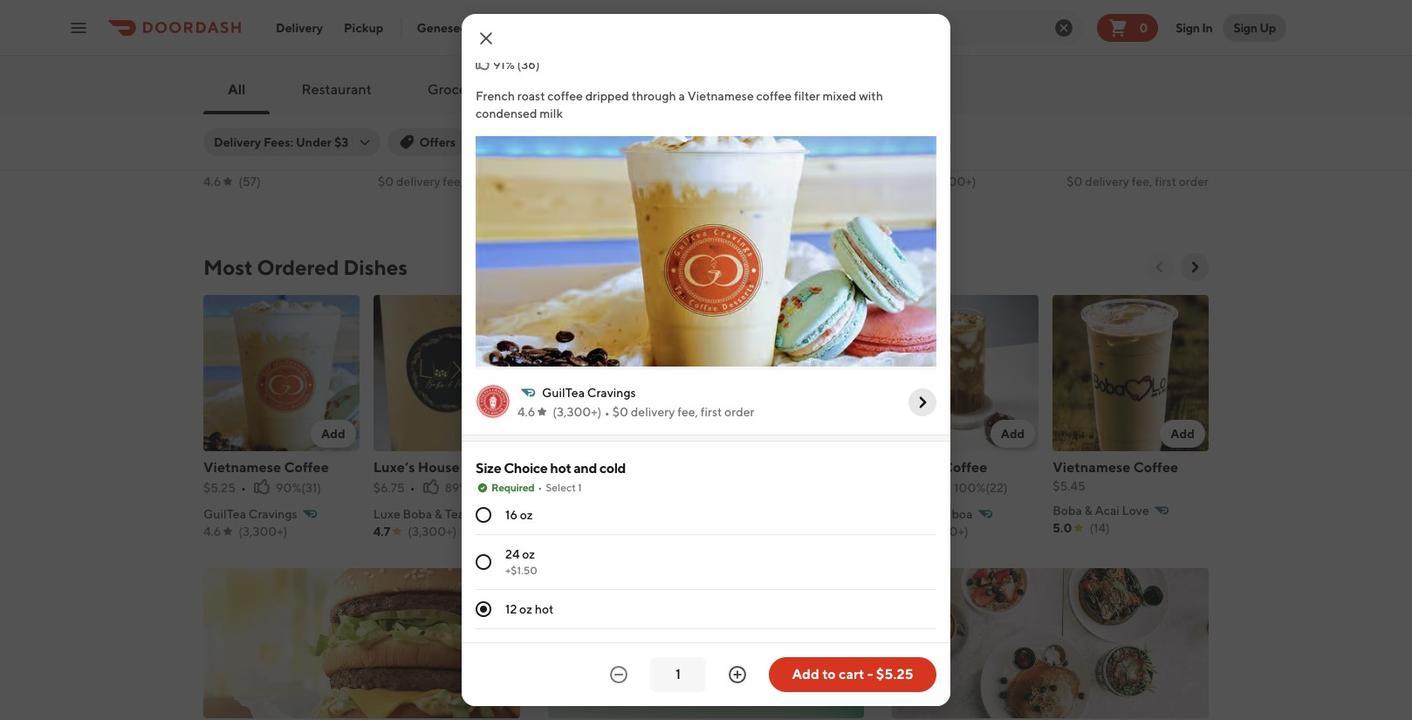 Task type: locate. For each thing, give the bounding box(es) containing it.
1 horizontal spatial (3,300+)
[[408, 524, 457, 538]]

hot for choice
[[550, 460, 571, 477]]

12
[[506, 603, 517, 616]]

4.7 down luxe
[[373, 524, 390, 538]]

coffee up '(3,600+)' at top right
[[917, 155, 956, 169]]

coffee up $9.99
[[543, 459, 588, 476]]

• right $6.75
[[410, 481, 415, 495]]

mi right 1.6
[[804, 155, 817, 169]]

1 horizontal spatial $5.25
[[877, 666, 914, 683]]

boba up the 5.0
[[1053, 504, 1083, 518]]

1 horizontal spatial cravings
[[587, 386, 636, 400]]

in
[[1203, 21, 1213, 34]]

mi right 2.1
[[462, 155, 475, 169]]

fee, for $$ • coffee shop, breakfast
[[1132, 175, 1153, 189]]

1 horizontal spatial sign
[[1234, 21, 1258, 34]]

delivery button
[[265, 14, 334, 41]]

4.8 down the at the left of the page
[[548, 175, 566, 189]]

guiltea down $5.25 •
[[203, 507, 246, 521]]

under inside button
[[600, 135, 636, 149]]

• left $9.99
[[538, 481, 542, 494]]

1 horizontal spatial $
[[548, 155, 555, 169]]

retail button
[[525, 76, 583, 104]]

boba right luxe
[[403, 507, 432, 521]]

2 horizontal spatial min
[[844, 155, 865, 169]]

4.7 for (3,300+)
[[373, 524, 390, 538]]

to
[[823, 666, 836, 683]]

cold
[[600, 460, 626, 477]]

0 horizontal spatial 4.7
[[373, 524, 390, 538]]

under left $3
[[296, 135, 332, 149]]

& left acai
[[1085, 504, 1093, 518]]

sign inside sign up "link"
[[1234, 21, 1258, 34]]

vietnamese coffee $5.45
[[1053, 459, 1179, 493]]

2 sign from the left
[[1234, 21, 1258, 34]]

5.0
[[1053, 521, 1073, 535]]

2 under from the left
[[600, 135, 636, 149]]

1 horizontal spatial delivery
[[276, 21, 323, 34]]

vietnamese coffee
[[203, 459, 329, 476]]

$ for the forum coffee house
[[548, 155, 555, 169]]

2.1 mi • 21 min
[[445, 155, 520, 169]]

coffee inside coffee crunch $9.99
[[543, 459, 588, 476]]

guiltea right the guiltea cravings image
[[542, 386, 585, 400]]

oz for 16
[[520, 508, 533, 522]]

1 horizontal spatial min
[[657, 135, 678, 149]]

ding tea balboa
[[883, 507, 973, 521]]

hot right "12"
[[535, 603, 554, 616]]

delivery inside button
[[276, 21, 323, 34]]

1 $ from the left
[[203, 155, 211, 169]]

0 horizontal spatial min
[[499, 155, 520, 169]]

0 vertical spatial house
[[668, 133, 710, 149]]

1 vertical spatial oz
[[522, 547, 535, 561]]

french roast coffee dripped through a vietnamese coffee filter mixed with condensed milk
[[476, 89, 884, 121]]

$5.25 down vietnamese coffee
[[203, 481, 236, 495]]

order
[[490, 175, 520, 189], [835, 175, 865, 189], [1179, 175, 1209, 189], [725, 405, 755, 419]]

mi for the forum coffee house
[[804, 155, 817, 169]]

coffee up the love
[[1134, 459, 1179, 476]]

0 horizontal spatial house
[[418, 459, 460, 476]]

house up 89%(29)
[[418, 459, 460, 476]]

restaurant button
[[291, 76, 382, 104]]

2 vertical spatial oz
[[520, 603, 533, 616]]

$ • coffee, cafe
[[203, 155, 291, 169]]

0 horizontal spatial $​0 delivery fee, first order
[[378, 175, 520, 189]]

size
[[476, 460, 501, 477]]

guiltea
[[542, 386, 585, 400], [203, 507, 246, 521]]

coffee up milk in the top of the page
[[548, 89, 583, 103]]

$
[[203, 155, 211, 169], [548, 155, 555, 169]]

1 horizontal spatial coffee
[[757, 89, 792, 103]]

coffee
[[548, 89, 583, 103], [757, 89, 792, 103]]

24 oz +$1.50
[[506, 547, 538, 577]]

16 oz radio
[[476, 507, 492, 523]]

size choice hot and cold group
[[476, 459, 937, 630]]

order for $$ • coffee shop, breakfast
[[1179, 175, 1209, 189]]

0 horizontal spatial mi
[[462, 155, 475, 169]]

fees:
[[264, 135, 293, 149]]

1 vertical spatial 4.7
[[373, 524, 390, 538]]

4.7 down $$
[[893, 175, 910, 189]]

2 horizontal spatial $​0 delivery fee, first order
[[1067, 175, 1209, 189]]

coffee left filter
[[757, 89, 792, 103]]

(3,300+) down luxe boba & teaco
[[408, 524, 457, 538]]

0 horizontal spatial vietnamese
[[203, 459, 281, 476]]

1 horizontal spatial guiltea
[[542, 386, 585, 400]]

0 vertical spatial 4.7
[[893, 175, 910, 189]]

delivery up coffee,
[[214, 135, 261, 149]]

vietnamese right a
[[688, 89, 754, 103]]

$6.75
[[373, 481, 405, 495]]

2 $​0 from the left
[[723, 175, 739, 189]]

• inside size choice hot and cold group
[[538, 481, 542, 494]]

$​0
[[378, 175, 394, 189], [723, 175, 739, 189], [1067, 175, 1083, 189]]

min right 21 at the top left of the page
[[499, 155, 520, 169]]

under 30 min button
[[590, 128, 689, 156]]

2 $​0 delivery fee, first order from the left
[[723, 175, 865, 189]]

$0
[[613, 405, 629, 419]]

$​0 for the forum coffee house
[[723, 175, 739, 189]]

0 vertical spatial $5.25
[[203, 481, 236, 495]]

1 vertical spatial cravings
[[249, 507, 297, 521]]

(57)
[[239, 175, 261, 189]]

0 vertical spatial oz
[[520, 508, 533, 522]]

(4,100+)
[[584, 175, 631, 189]]

0 horizontal spatial coffee
[[548, 89, 583, 103]]

•
[[213, 155, 218, 169], [478, 155, 483, 169], [558, 155, 563, 169], [820, 155, 825, 169], [910, 155, 915, 169], [241, 481, 246, 495], [410, 481, 415, 495], [538, 481, 542, 494]]

(3,300+) left ·
[[553, 405, 602, 419]]

0 horizontal spatial $
[[203, 155, 211, 169]]

house down french roast coffee dripped through a vietnamese coffee filter mixed with condensed milk
[[668, 133, 710, 149]]

• left 21 at the top left of the page
[[478, 155, 483, 169]]

1 horizontal spatial $​0 delivery fee, first order
[[723, 175, 865, 189]]

1 coffee from the left
[[548, 89, 583, 103]]

mi
[[462, 155, 475, 169], [804, 155, 817, 169]]

2 horizontal spatial 4.8
[[883, 524, 901, 538]]

hot for oz
[[535, 603, 554, 616]]

add button
[[311, 420, 356, 448], [481, 420, 526, 448], [651, 420, 696, 448], [651, 420, 696, 448], [821, 420, 866, 448], [991, 420, 1036, 448], [991, 420, 1036, 448], [1161, 420, 1206, 448]]

price button
[[695, 128, 765, 156]]

through
[[632, 89, 677, 103]]

better buzz coffee
[[893, 133, 1017, 149]]

first for $ • coffee, cafe
[[466, 175, 488, 189]]

delivery
[[276, 21, 323, 34], [214, 135, 261, 149]]

delivery
[[396, 175, 441, 189], [741, 175, 785, 189], [1086, 175, 1130, 189], [631, 405, 675, 419]]

hot up $9.99
[[550, 460, 571, 477]]

89%(29)
[[445, 481, 492, 495]]

0 vertical spatial hot
[[550, 460, 571, 477]]

0 horizontal spatial delivery
[[214, 135, 261, 149]]

2 $ from the left
[[548, 155, 555, 169]]

genesee avenue button
[[417, 21, 528, 34]]

0 vertical spatial guiltea cravings
[[542, 386, 636, 400]]

100%(22)
[[955, 481, 1008, 495]]

1 horizontal spatial boba
[[1053, 504, 1083, 518]]

vietnamese up $5.25 •
[[203, 459, 281, 476]]

avenue
[[470, 21, 514, 34]]

sandwiches,
[[565, 155, 634, 169]]

$6.75 •
[[373, 481, 415, 495]]

· dialog
[[462, 0, 951, 720]]

oz right 16
[[520, 508, 533, 522]]

91%
[[493, 58, 515, 72]]

cravings up ·
[[587, 386, 636, 400]]

2 horizontal spatial vietnamese
[[1053, 459, 1131, 476]]

sign for sign up
[[1234, 21, 1258, 34]]

& left teaco
[[435, 507, 443, 521]]

over
[[484, 135, 512, 149]]

2 horizontal spatial $​0
[[1067, 175, 1083, 189]]

min inside button
[[657, 135, 678, 149]]

1 $​0 from the left
[[378, 175, 394, 189]]

1 horizontal spatial vietnamese
[[688, 89, 754, 103]]

vietnamese up $5.45
[[1053, 459, 1131, 476]]

12 oz hot radio
[[476, 602, 492, 617]]

4.8 for (4,100+)
[[548, 175, 566, 189]]

1 vertical spatial hot
[[535, 603, 554, 616]]

min
[[657, 135, 678, 149], [499, 155, 520, 169], [844, 155, 865, 169]]

26
[[827, 155, 842, 169]]

0 horizontal spatial sign
[[1177, 21, 1200, 34]]

$ for starbucks
[[203, 155, 211, 169]]

0 horizontal spatial under
[[296, 135, 332, 149]]

2 mi from the left
[[804, 155, 817, 169]]

oz right 24
[[522, 547, 535, 561]]

guiltea cravings
[[542, 386, 636, 400], [203, 507, 297, 521]]

1 horizontal spatial 4.8
[[713, 521, 731, 535]]

vietnamese coffee image
[[476, 136, 937, 367]]

previous button of carousel image
[[1152, 258, 1169, 276]]

buzz
[[937, 133, 969, 149]]

• down the at the left of the page
[[558, 155, 563, 169]]

(3,300+)
[[553, 405, 602, 419], [239, 524, 288, 538], [408, 524, 457, 538]]

$5.25 right -
[[877, 666, 914, 683]]

guiltea cravings down $5.25 •
[[203, 507, 297, 521]]

guiltea cravings image
[[476, 384, 511, 419]]

sign left up
[[1234, 21, 1258, 34]]

cafe
[[264, 155, 291, 169]]

4.6 right 16 oz
[[543, 521, 561, 535]]

30
[[638, 135, 654, 149]]

2 horizontal spatial (3,300+)
[[553, 405, 602, 419]]

1 horizontal spatial 4.7
[[893, 175, 910, 189]]

sign inside sign in link
[[1177, 21, 1200, 34]]

shop,
[[958, 155, 990, 169]]

2 coffee from the left
[[757, 89, 792, 103]]

price
[[706, 135, 736, 149]]

1 vertical spatial house
[[418, 459, 460, 476]]

fee,
[[443, 175, 464, 189], [788, 175, 808, 189], [1132, 175, 1153, 189], [678, 405, 699, 419]]

4.6 down coffee,
[[203, 175, 221, 189]]

3 $​0 delivery fee, first order from the left
[[1067, 175, 1209, 189]]

4.8 left (2,500+)
[[713, 521, 731, 535]]

coffee crunch $9.99
[[543, 459, 639, 493]]

sign in link
[[1166, 10, 1224, 45]]

ordered
[[257, 255, 339, 279]]

most ordered dishes
[[203, 255, 408, 279]]

0 horizontal spatial $​0
[[378, 175, 394, 189]]

vietnamese inside the vietnamese coffee $5.45
[[1053, 459, 1131, 476]]

None radio
[[476, 554, 492, 570]]

retail
[[535, 81, 572, 98]]

$5.25
[[203, 481, 236, 495], [877, 666, 914, 683]]

1 horizontal spatial $​0
[[723, 175, 739, 189]]

16
[[506, 508, 518, 522]]

order inside · $0 delivery fee, first order
[[725, 405, 755, 419]]

0 horizontal spatial 4.8
[[548, 175, 566, 189]]

$ left coffee,
[[203, 155, 211, 169]]

min right 26
[[844, 155, 865, 169]]

under up $ • sandwiches, coffee
[[600, 135, 636, 149]]

1 vertical spatial $5.25
[[877, 666, 914, 683]]

sign left in
[[1177, 21, 1200, 34]]

1 horizontal spatial house
[[668, 133, 710, 149]]

1 horizontal spatial under
[[600, 135, 636, 149]]

delivery for delivery
[[276, 21, 323, 34]]

cravings down 90%(31)
[[249, 507, 297, 521]]

delivery left the pickup
[[276, 21, 323, 34]]

open menu image
[[68, 17, 89, 38]]

a
[[679, 89, 685, 103]]

(3,300+) down 90%(31)
[[239, 524, 288, 538]]

1 vertical spatial guiltea
[[203, 507, 246, 521]]

0 horizontal spatial guiltea cravings
[[203, 507, 297, 521]]

1 horizontal spatial guiltea cravings
[[542, 386, 636, 400]]

choice
[[504, 460, 548, 477]]

0 vertical spatial delivery
[[276, 21, 323, 34]]

coffee
[[621, 133, 666, 149], [972, 133, 1017, 149], [637, 155, 675, 169], [917, 155, 956, 169], [284, 459, 329, 476], [463, 459, 508, 476], [543, 459, 588, 476], [943, 459, 988, 476], [1134, 459, 1179, 476]]

decrease quantity by 1 image
[[609, 665, 630, 685]]

$5.25 inside button
[[877, 666, 914, 683]]

0 vertical spatial guiltea
[[542, 386, 585, 400]]

• left 26
[[820, 155, 825, 169]]

size choice hot and cold
[[476, 460, 626, 477]]

clear search input image
[[1054, 17, 1075, 38]]

oz inside "24 oz +$1.50"
[[522, 547, 535, 561]]

min right 30
[[657, 135, 678, 149]]

1 $​0 delivery fee, first order from the left
[[378, 175, 520, 189]]

0 horizontal spatial boba
[[403, 507, 432, 521]]

4.8 down ding on the bottom right
[[883, 524, 901, 538]]

1 mi from the left
[[462, 155, 475, 169]]

1 horizontal spatial mi
[[804, 155, 817, 169]]

• right $$
[[910, 155, 915, 169]]

$ down the at the left of the page
[[548, 155, 555, 169]]

1 vertical spatial delivery
[[214, 135, 261, 149]]

guiltea cravings up ·
[[542, 386, 636, 400]]

0 horizontal spatial (3,300+)
[[239, 524, 288, 538]]

(3,300+) inside · dialog
[[553, 405, 602, 419]]

oz right "12"
[[520, 603, 533, 616]]

1 sign from the left
[[1177, 21, 1200, 34]]

under
[[296, 135, 332, 149], [600, 135, 636, 149]]

4.6 right the guiltea cravings image
[[518, 405, 536, 419]]

0 vertical spatial cravings
[[587, 386, 636, 400]]



Task type: describe. For each thing, give the bounding box(es) containing it.
4.6 down $5.25 •
[[203, 524, 221, 538]]

love
[[1123, 504, 1150, 518]]

90%(31)
[[276, 481, 321, 495]]

add inside add to cart - $5.25 button
[[792, 666, 820, 683]]

(3,300+) for luxe's house coffee
[[408, 524, 457, 538]]

tea
[[912, 507, 932, 521]]

mi for starbucks
[[462, 155, 475, 169]]

delivery for $$ • coffee shop, breakfast
[[1086, 175, 1130, 189]]

delivery for $ • sandwiches, coffee
[[741, 175, 785, 189]]

coffee down 30
[[637, 155, 675, 169]]

4.6 inside · dialog
[[518, 405, 536, 419]]

coconut coffee
[[883, 459, 988, 476]]

1 vertical spatial guiltea cravings
[[203, 507, 297, 521]]

2.1
[[445, 155, 459, 169]]

grocery
[[428, 81, 479, 98]]

coffee,
[[221, 155, 262, 169]]

oz for 24
[[522, 547, 535, 561]]

cravings inside · dialog
[[587, 386, 636, 400]]

· $0 delivery fee, first order
[[605, 401, 755, 423]]

• select 1
[[538, 481, 582, 494]]

coffee up 89%(29)
[[463, 459, 508, 476]]

luxe's house coffee
[[373, 459, 508, 476]]

sign up link
[[1224, 14, 1287, 41]]

required
[[492, 481, 535, 494]]

over 4.5 button
[[473, 128, 583, 156]]

sign up
[[1234, 21, 1277, 34]]

roast
[[518, 89, 545, 103]]

4.5
[[515, 135, 533, 149]]

trending
[[896, 196, 940, 209]]

1
[[578, 481, 582, 494]]

0
[[1140, 21, 1149, 34]]

4.8 for (5,800+)
[[883, 524, 901, 538]]

breakfast
[[992, 155, 1045, 169]]

balboa
[[934, 507, 973, 521]]

condensed
[[476, 107, 537, 121]]

milk
[[540, 107, 563, 121]]

vietnamese inside french roast coffee dripped through a vietnamese coffee filter mixed with condensed milk
[[688, 89, 754, 103]]

coffee inside the vietnamese coffee $5.45
[[1134, 459, 1179, 476]]

genesee avenue
[[417, 21, 514, 34]]

oz for 12
[[520, 603, 533, 616]]

$​0 delivery fee, first order for the forum coffee house
[[723, 175, 865, 189]]

21
[[485, 155, 497, 169]]

fee, inside · $0 delivery fee, first order
[[678, 405, 699, 419]]

fee, for $ • sandwiches, coffee
[[788, 175, 808, 189]]

0 horizontal spatial &
[[435, 507, 443, 521]]

offers button
[[388, 128, 466, 156]]

12 oz hot
[[506, 603, 554, 616]]

delivery for $ • coffee, cafe
[[396, 175, 441, 189]]

pickup
[[344, 21, 384, 34]]

$​0 delivery fee, first order for starbucks
[[378, 175, 520, 189]]

close vietnamese coffee image
[[476, 28, 497, 49]]

guiltea cravings inside · dialog
[[542, 386, 636, 400]]

starbucks
[[203, 133, 268, 149]]

·
[[605, 401, 609, 423]]

vietnamese for vietnamese coffee
[[203, 459, 281, 476]]

forum
[[576, 133, 618, 149]]

Current quantity is 1 number field
[[661, 665, 696, 685]]

order for $ • coffee, cafe
[[490, 175, 520, 189]]

boba & acai love
[[1053, 504, 1150, 518]]

• down vietnamese coffee
[[241, 481, 246, 495]]

under 30 min
[[600, 135, 678, 149]]

+$1.50
[[506, 564, 538, 577]]

(273)
[[579, 521, 607, 535]]

dripped
[[586, 89, 629, 103]]

luxe
[[373, 507, 401, 521]]

0 horizontal spatial cravings
[[249, 507, 297, 521]]

$3
[[334, 135, 349, 149]]

the forum coffee house
[[548, 133, 710, 149]]

order for $ • sandwiches, coffee
[[835, 175, 865, 189]]

(36)
[[517, 58, 540, 72]]

1 horizontal spatial &
[[1085, 504, 1093, 518]]

0 horizontal spatial guiltea
[[203, 507, 246, 521]]

and
[[574, 460, 597, 477]]

3 $​0 from the left
[[1067, 175, 1083, 189]]

offers
[[419, 135, 456, 149]]

coffee up 100%(22)
[[943, 459, 988, 476]]

fee, for $ • coffee, cafe
[[443, 175, 464, 189]]

$$
[[893, 155, 907, 169]]

mixed
[[823, 89, 857, 103]]

the
[[548, 133, 573, 149]]

16 oz
[[506, 508, 533, 522]]

-
[[868, 666, 874, 683]]

restaurant
[[302, 81, 372, 98]]

genesee
[[417, 21, 468, 34]]

(3,300+) for vietnamese coffee
[[239, 524, 288, 538]]

crunch
[[591, 459, 639, 476]]

0 horizontal spatial $5.25
[[203, 481, 236, 495]]

delivery fees: under $3
[[214, 135, 349, 149]]

add to cart - $5.25
[[792, 666, 914, 683]]

min for starbucks
[[499, 155, 520, 169]]

filter
[[795, 89, 821, 103]]

(5,800+)
[[919, 524, 969, 538]]

with
[[859, 89, 884, 103]]

24
[[506, 547, 520, 561]]

delivery for delivery fees: under $3
[[214, 135, 261, 149]]

next button of carousel image
[[1187, 258, 1204, 276]]

first for $$ • coffee shop, breakfast
[[1155, 175, 1177, 189]]

luxe's
[[373, 459, 415, 476]]

dishes
[[343, 255, 408, 279]]

over 4.5
[[484, 135, 533, 149]]

1 under from the left
[[296, 135, 332, 149]]

vietnamese for vietnamese coffee $5.45
[[1053, 459, 1131, 476]]

guiltea inside · dialog
[[542, 386, 585, 400]]

$ • sandwiches, coffee
[[548, 155, 675, 169]]

teaco
[[445, 507, 481, 521]]

delivery inside · $0 delivery fee, first order
[[631, 405, 675, 419]]

grocery button
[[417, 76, 490, 104]]

coffee up $ • sandwiches, coffee
[[621, 133, 666, 149]]

4.7 for (3,600+)
[[893, 175, 910, 189]]

$​0 for starbucks
[[378, 175, 394, 189]]

91% (36)
[[493, 58, 540, 72]]

(3,600+)
[[927, 175, 977, 189]]

pickup button
[[334, 14, 394, 41]]

cart
[[839, 666, 865, 683]]

• left coffee,
[[213, 155, 218, 169]]

$5.25 •
[[203, 481, 246, 495]]

increase quantity by 1 image
[[727, 665, 748, 685]]

min for the forum coffee house
[[844, 155, 865, 169]]

add to cart - $5.25 button
[[769, 658, 937, 692]]

1.6
[[786, 155, 801, 169]]

select
[[546, 481, 576, 494]]

first for $ • sandwiches, coffee
[[811, 175, 832, 189]]

acai
[[1095, 504, 1120, 518]]

$9.99
[[543, 479, 576, 493]]

$$ • coffee shop, breakfast
[[893, 155, 1045, 169]]

coffee up 90%(31)
[[284, 459, 329, 476]]

first inside · $0 delivery fee, first order
[[701, 405, 722, 419]]

sign for sign in
[[1177, 21, 1200, 34]]

0 button
[[1098, 14, 1159, 41]]

coffee up shop,
[[972, 133, 1017, 149]]



Task type: vqa. For each thing, say whether or not it's contained in the screenshot.
1st See All from the top
no



